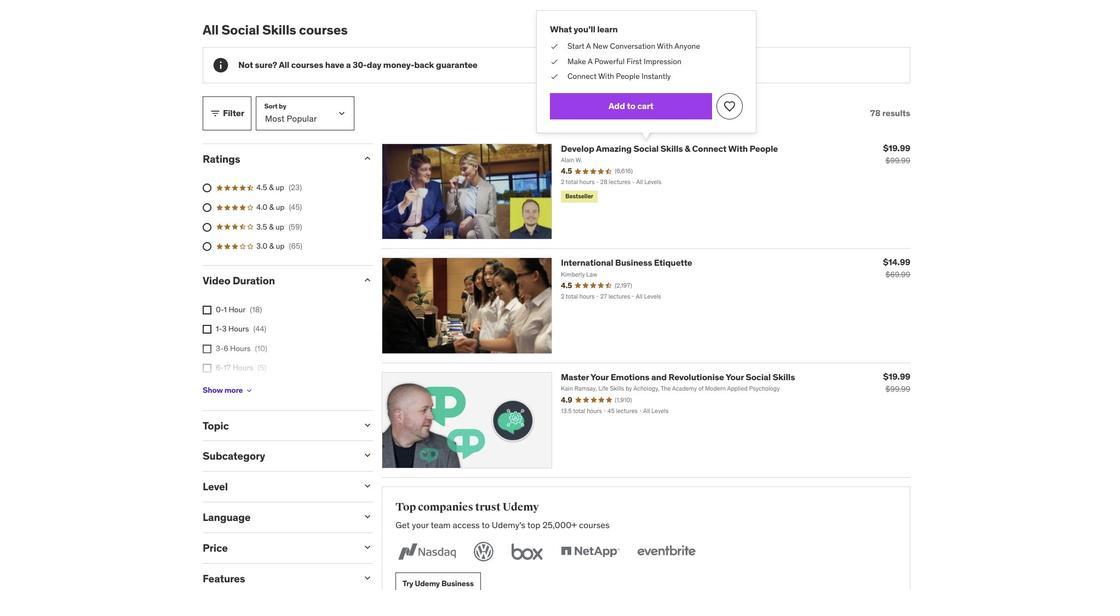 Task type: describe. For each thing, give the bounding box(es) containing it.
up for 3.5 & up
[[276, 222, 284, 232]]

price button
[[203, 541, 353, 554]]

small image for features
[[362, 572, 373, 583]]

nasdaq image
[[396, 540, 459, 564]]

bestseller
[[565, 193, 593, 200]]

amazing
[[596, 143, 632, 154]]

1 horizontal spatial business
[[615, 257, 652, 268]]

social inside develop amazing social skills & connect with people alain w.
[[634, 143, 659, 154]]

add to cart button
[[558, 91, 706, 115]]

you'll
[[580, 27, 600, 37]]

try
[[403, 578, 413, 588]]

add to cart
[[612, 98, 653, 108]]

all for all levels
[[636, 178, 643, 186]]

have
[[325, 59, 344, 70]]

show more
[[203, 385, 243, 395]]

top companies trust udemy get your team access to udemy's top 25,000+ courses
[[396, 500, 610, 530]]

connect inside develop amazing social skills & connect with people alain w.
[[692, 143, 727, 154]]

xsmall image left 3-
[[203, 345, 211, 353]]

up for 4.5 & up
[[276, 183, 284, 193]]

1 vertical spatial udemy
[[415, 578, 440, 588]]

language
[[203, 511, 251, 524]]

team
[[431, 519, 451, 530]]

78 results status
[[870, 107, 911, 118]]

results
[[883, 107, 911, 118]]

2 $19.99 $99.99 from the top
[[883, 371, 911, 394]]

wishlist image
[[717, 97, 729, 109]]

2 your from the left
[[726, 372, 744, 383]]

hours right the 17+
[[230, 382, 250, 392]]

guarantee
[[436, 59, 478, 70]]

revolutionise
[[669, 372, 724, 383]]

ratings button
[[203, 152, 353, 165]]

master your emotions and revolutionise your social skills
[[561, 372, 795, 383]]

ratings
[[203, 152, 240, 165]]

day
[[367, 59, 381, 70]]

and
[[651, 372, 667, 383]]

3.0
[[256, 241, 267, 251]]

top
[[396, 500, 416, 514]]

try udemy business
[[403, 578, 474, 588]]

develop amazing social skills & connect with people link
[[561, 143, 778, 154]]

conversation
[[613, 44, 654, 53]]

add
[[612, 98, 627, 108]]

25,000+
[[543, 519, 577, 530]]

xsmall image inside show more button
[[245, 386, 254, 395]]

(45)
[[289, 202, 302, 212]]

30-
[[353, 59, 367, 70]]

4.5 & up (23)
[[256, 183, 302, 193]]

1 vertical spatial with
[[602, 71, 617, 80]]

a for start
[[591, 44, 595, 53]]

sure?
[[255, 59, 277, 70]]

$14.99 $69.99
[[883, 257, 911, 280]]

all social skills courses
[[203, 21, 348, 38]]

video duration
[[203, 274, 275, 287]]

up for 4.0 & up
[[276, 202, 285, 212]]

0 vertical spatial connect
[[574, 71, 601, 80]]

video
[[203, 274, 230, 287]]

small image for subcategory
[[362, 450, 373, 461]]

(5)
[[258, 363, 266, 373]]

learn
[[601, 27, 620, 37]]

emotions
[[611, 372, 650, 383]]

netapp image
[[559, 540, 622, 564]]

all levels
[[636, 178, 662, 186]]

28
[[600, 178, 608, 186]]

4.5 for 4.5
[[561, 166, 572, 176]]

etiquette
[[654, 257, 692, 268]]

a for make
[[593, 57, 597, 66]]

show more button
[[203, 379, 254, 401]]

17+
[[216, 382, 228, 392]]

small image for language
[[362, 511, 373, 522]]

instantly
[[642, 71, 669, 80]]

impression
[[644, 57, 678, 66]]

hours for 6-17 hours
[[233, 363, 253, 373]]

courses inside top companies trust udemy get your team access to udemy's top 25,000+ courses
[[579, 519, 610, 530]]

anyone
[[672, 44, 695, 53]]

get
[[396, 519, 410, 530]]

xsmall image left 0-
[[203, 306, 211, 314]]

udemy's
[[492, 519, 526, 530]]

0 vertical spatial with
[[656, 44, 671, 53]]

1 your from the left
[[591, 372, 609, 383]]

money-
[[383, 59, 414, 70]]

levels
[[645, 178, 662, 186]]

& for 4.5 & up (23)
[[269, 183, 274, 193]]

trust
[[475, 500, 501, 514]]

alain
[[561, 156, 574, 164]]

what
[[558, 27, 578, 37]]

language button
[[203, 511, 353, 524]]

new
[[597, 44, 611, 53]]

2 $19.99 from the top
[[883, 371, 911, 382]]

small image for level
[[362, 481, 373, 492]]

1-
[[216, 324, 222, 334]]

total
[[566, 178, 578, 186]]

access
[[453, 519, 480, 530]]

0 horizontal spatial social
[[221, 21, 260, 38]]

(44)
[[253, 324, 266, 334]]

xsmall image left 1-
[[203, 325, 211, 334]]

companies
[[418, 500, 473, 514]]

level
[[203, 480, 228, 493]]

develop
[[561, 143, 594, 154]]

28 lectures
[[600, 178, 631, 186]]

(23)
[[289, 183, 302, 193]]

back
[[414, 59, 434, 70]]

2 $99.99 from the top
[[886, 384, 911, 394]]

international business etiquette
[[561, 257, 692, 268]]

courses for skills
[[299, 21, 348, 38]]

level button
[[203, 480, 353, 493]]

hours for 1-3 hours
[[228, 324, 249, 334]]

6
[[224, 343, 228, 353]]

(18)
[[250, 304, 262, 314]]

4.0 & up (45)
[[256, 202, 302, 212]]



Task type: locate. For each thing, give the bounding box(es) containing it.
master your emotions and revolutionise your social skills link
[[561, 372, 795, 383]]

courses left have
[[291, 59, 323, 70]]

topic
[[203, 419, 229, 432]]

78 results
[[870, 107, 911, 118]]

udemy inside top companies trust udemy get your team access to udemy's top 25,000+ courses
[[503, 500, 539, 514]]

lectures
[[609, 178, 631, 186]]

xsmall image down what
[[558, 44, 566, 53]]

hours right 3
[[228, 324, 249, 334]]

try udemy business link
[[396, 573, 481, 590]]

2 vertical spatial social
[[746, 372, 771, 383]]

0 vertical spatial all
[[203, 21, 219, 38]]

video duration button
[[203, 274, 353, 287]]

make a powerful first impression
[[574, 57, 678, 66]]

small image for ratings
[[362, 153, 373, 164]]

1 small image from the top
[[362, 511, 373, 522]]

0 vertical spatial to
[[628, 98, 636, 108]]

0 horizontal spatial people
[[618, 71, 640, 80]]

1 horizontal spatial people
[[750, 143, 778, 154]]

0 vertical spatial small image
[[362, 511, 373, 522]]

price
[[203, 541, 228, 554]]

xsmall image left 6-
[[203, 364, 211, 373]]

1 $99.99 from the top
[[886, 155, 911, 165]]

1-3 hours (44)
[[216, 324, 266, 334]]

& inside develop amazing social skills & connect with people alain w.
[[685, 143, 690, 154]]

business
[[615, 257, 652, 268], [442, 578, 474, 588]]

0 vertical spatial people
[[618, 71, 640, 80]]

0 horizontal spatial all
[[203, 21, 219, 38]]

1 vertical spatial small image
[[362, 572, 373, 583]]

small image inside filter button
[[210, 108, 221, 119]]

up left (45)
[[276, 202, 285, 212]]

1 $19.99 from the top
[[883, 142, 911, 153]]

1 horizontal spatial udemy
[[503, 500, 539, 514]]

0 vertical spatial courses
[[299, 21, 348, 38]]

0 horizontal spatial skills
[[262, 21, 296, 38]]

connect
[[574, 71, 601, 80], [692, 143, 727, 154]]

hours for 3-6 hours
[[230, 343, 251, 353]]

6616 reviews element
[[615, 167, 633, 176]]

up left (65)
[[276, 241, 285, 251]]

$99.99
[[886, 155, 911, 165], [886, 384, 911, 394]]

udemy up udemy's
[[503, 500, 539, 514]]

(65)
[[289, 241, 302, 251]]

start
[[574, 44, 590, 53]]

1 vertical spatial $19.99
[[883, 371, 911, 382]]

a
[[346, 59, 351, 70]]

1 horizontal spatial 4.5
[[561, 166, 572, 176]]

international
[[561, 257, 613, 268]]

filter
[[223, 107, 244, 118]]

4 up from the top
[[276, 241, 285, 251]]

1 vertical spatial business
[[442, 578, 474, 588]]

international business etiquette link
[[561, 257, 692, 268]]

1 vertical spatial people
[[750, 143, 778, 154]]

with inside develop amazing social skills & connect with people alain w.
[[728, 143, 748, 154]]

1 horizontal spatial all
[[279, 59, 289, 70]]

more
[[224, 385, 243, 395]]

1 horizontal spatial connect
[[692, 143, 727, 154]]

udemy right try
[[415, 578, 440, 588]]

small image for price
[[362, 542, 373, 553]]

1 vertical spatial social
[[634, 143, 659, 154]]

up left (23)
[[276, 183, 284, 193]]

1 horizontal spatial with
[[656, 44, 671, 53]]

not sure? all courses have a 30-day money-back guarantee
[[238, 59, 478, 70]]

courses up netapp image
[[579, 519, 610, 530]]

1 vertical spatial a
[[593, 57, 597, 66]]

3.5 & up (59)
[[256, 222, 302, 232]]

small image
[[362, 511, 373, 522], [362, 572, 373, 583]]

1 vertical spatial connect
[[692, 143, 727, 154]]

connect down make
[[574, 71, 601, 80]]

show
[[203, 385, 223, 395]]

hours right 6
[[230, 343, 251, 353]]

people
[[618, 71, 640, 80], [750, 143, 778, 154]]

volkswagen image
[[472, 540, 496, 564]]

up
[[276, 183, 284, 193], [276, 202, 285, 212], [276, 222, 284, 232], [276, 241, 285, 251]]

business down volkswagen image on the bottom left
[[442, 578, 474, 588]]

a right make
[[593, 57, 597, 66]]

0 vertical spatial skills
[[262, 21, 296, 38]]

1 $19.99 $99.99 from the top
[[883, 142, 911, 165]]

with down powerful in the right top of the page
[[602, 71, 617, 80]]

your
[[591, 372, 609, 383], [726, 372, 744, 383]]

$19.99 $99.99
[[883, 142, 911, 165], [883, 371, 911, 394]]

with up 'impression'
[[656, 44, 671, 53]]

0 horizontal spatial 4.5
[[256, 183, 267, 193]]

0 horizontal spatial with
[[602, 71, 617, 80]]

xsmall image
[[558, 71, 566, 81], [203, 345, 211, 353], [203, 364, 211, 373], [245, 386, 254, 395]]

4.5 for 4.5 & up (23)
[[256, 183, 267, 193]]

2 vertical spatial all
[[636, 178, 643, 186]]

$69.99
[[886, 270, 911, 280]]

2 horizontal spatial all
[[636, 178, 643, 186]]

small image for topic
[[362, 419, 373, 430]]

features button
[[203, 572, 353, 585]]

0 vertical spatial business
[[615, 257, 652, 268]]

hours
[[580, 178, 595, 186]]

to left the cart
[[628, 98, 636, 108]]

connect with people instantly
[[574, 71, 669, 80]]

up left (59)
[[276, 222, 284, 232]]

xsmall image right more
[[245, 386, 254, 395]]

to down trust
[[482, 519, 490, 530]]

small image for video duration
[[362, 274, 373, 285]]

(59)
[[289, 222, 302, 232]]

small image
[[210, 108, 221, 119], [362, 153, 373, 164], [362, 274, 373, 285], [362, 419, 373, 430], [362, 450, 373, 461], [362, 481, 373, 492], [362, 542, 373, 553]]

xsmall image
[[558, 44, 566, 53], [558, 57, 566, 67], [203, 306, 211, 314], [203, 325, 211, 334]]

&
[[685, 143, 690, 154], [269, 183, 274, 193], [269, 202, 274, 212], [269, 222, 274, 232], [269, 241, 274, 251]]

what you'll learn
[[558, 27, 620, 37]]

1 vertical spatial $99.99
[[886, 384, 911, 394]]

6-
[[216, 363, 224, 373]]

small image left try
[[362, 572, 373, 583]]

3-6 hours (10)
[[216, 343, 267, 353]]

2 vertical spatial with
[[728, 143, 748, 154]]

3.0 & up (65)
[[256, 241, 302, 251]]

hours right 17
[[233, 363, 253, 373]]

hour
[[229, 304, 246, 314]]

business left etiquette
[[615, 257, 652, 268]]

3.5
[[256, 222, 267, 232]]

skills inside develop amazing social skills & connect with people alain w.
[[661, 143, 683, 154]]

0 vertical spatial udemy
[[503, 500, 539, 514]]

a left new
[[591, 44, 595, 53]]

4.5 up 4.0 in the top left of the page
[[256, 183, 267, 193]]

0 horizontal spatial to
[[482, 519, 490, 530]]

cart
[[638, 98, 653, 108]]

(6,616)
[[615, 167, 633, 175]]

hours
[[228, 324, 249, 334], [230, 343, 251, 353], [233, 363, 253, 373], [230, 382, 250, 392]]

& for 3.0 & up (65)
[[269, 241, 274, 251]]

w.
[[576, 156, 582, 164]]

your
[[412, 519, 429, 530]]

develop amazing social skills & connect with people alain w.
[[561, 143, 778, 164]]

1 vertical spatial courses
[[291, 59, 323, 70]]

1 vertical spatial all
[[279, 59, 289, 70]]

to inside button
[[628, 98, 636, 108]]

0-1 hour (18)
[[216, 304, 262, 314]]

0 vertical spatial $99.99
[[886, 155, 911, 165]]

xsmall image down what
[[558, 71, 566, 81]]

1 horizontal spatial social
[[634, 143, 659, 154]]

0 horizontal spatial your
[[591, 372, 609, 383]]

with down wishlist icon
[[728, 143, 748, 154]]

78
[[870, 107, 881, 118]]

4.0
[[256, 202, 267, 212]]

1 horizontal spatial your
[[726, 372, 744, 383]]

people inside develop amazing social skills & connect with people alain w.
[[750, 143, 778, 154]]

powerful
[[599, 57, 626, 66]]

top
[[527, 519, 541, 530]]

2 vertical spatial courses
[[579, 519, 610, 530]]

0 horizontal spatial business
[[442, 578, 474, 588]]

your right revolutionise
[[726, 372, 744, 383]]

all for all social skills courses
[[203, 21, 219, 38]]

box image
[[509, 540, 546, 564]]

1 horizontal spatial skills
[[661, 143, 683, 154]]

0 vertical spatial 4.5
[[561, 166, 572, 176]]

first
[[628, 57, 642, 66]]

4.5 down alain
[[561, 166, 572, 176]]

make
[[574, 57, 591, 66]]

2 horizontal spatial social
[[746, 372, 771, 383]]

not
[[238, 59, 253, 70]]

0 vertical spatial $19.99
[[883, 142, 911, 153]]

xsmall image left make
[[558, 57, 566, 67]]

eventbrite image
[[635, 540, 698, 564]]

& for 4.0 & up (45)
[[269, 202, 274, 212]]

1 up from the top
[[276, 183, 284, 193]]

with
[[656, 44, 671, 53], [602, 71, 617, 80], [728, 143, 748, 154]]

filter button
[[203, 96, 251, 130]]

2 small image from the top
[[362, 572, 373, 583]]

to
[[628, 98, 636, 108], [482, 519, 490, 530]]

your right master
[[591, 372, 609, 383]]

2 horizontal spatial skills
[[773, 372, 795, 383]]

3 up from the top
[[276, 222, 284, 232]]

1 vertical spatial to
[[482, 519, 490, 530]]

0 vertical spatial $19.99 $99.99
[[883, 142, 911, 165]]

courses for all
[[291, 59, 323, 70]]

to inside top companies trust udemy get your team access to udemy's top 25,000+ courses
[[482, 519, 490, 530]]

master
[[561, 372, 589, 383]]

1
[[224, 304, 227, 314]]

17+ hours
[[216, 382, 250, 392]]

subcategory
[[203, 450, 265, 463]]

1 horizontal spatial to
[[628, 98, 636, 108]]

small image left get
[[362, 511, 373, 522]]

up for 3.0 & up
[[276, 241, 285, 251]]

2 horizontal spatial with
[[728, 143, 748, 154]]

(10)
[[255, 343, 267, 353]]

& for 3.5 & up (59)
[[269, 222, 274, 232]]

2 vertical spatial skills
[[773, 372, 795, 383]]

1 vertical spatial skills
[[661, 143, 683, 154]]

2 up from the top
[[276, 202, 285, 212]]

0 horizontal spatial connect
[[574, 71, 601, 80]]

2 total hours
[[561, 178, 595, 186]]

3
[[222, 324, 227, 334]]

subcategory button
[[203, 450, 353, 463]]

connect down wishlist icon
[[692, 143, 727, 154]]

$14.99
[[883, 257, 911, 268]]

1 vertical spatial $19.99 $99.99
[[883, 371, 911, 394]]

0 vertical spatial social
[[221, 21, 260, 38]]

duration
[[233, 274, 275, 287]]

1 vertical spatial 4.5
[[256, 183, 267, 193]]

0 vertical spatial a
[[591, 44, 595, 53]]

courses up have
[[299, 21, 348, 38]]

0 horizontal spatial udemy
[[415, 578, 440, 588]]



Task type: vqa. For each thing, say whether or not it's contained in the screenshot.
Hours associated with 1-3 Hours
yes



